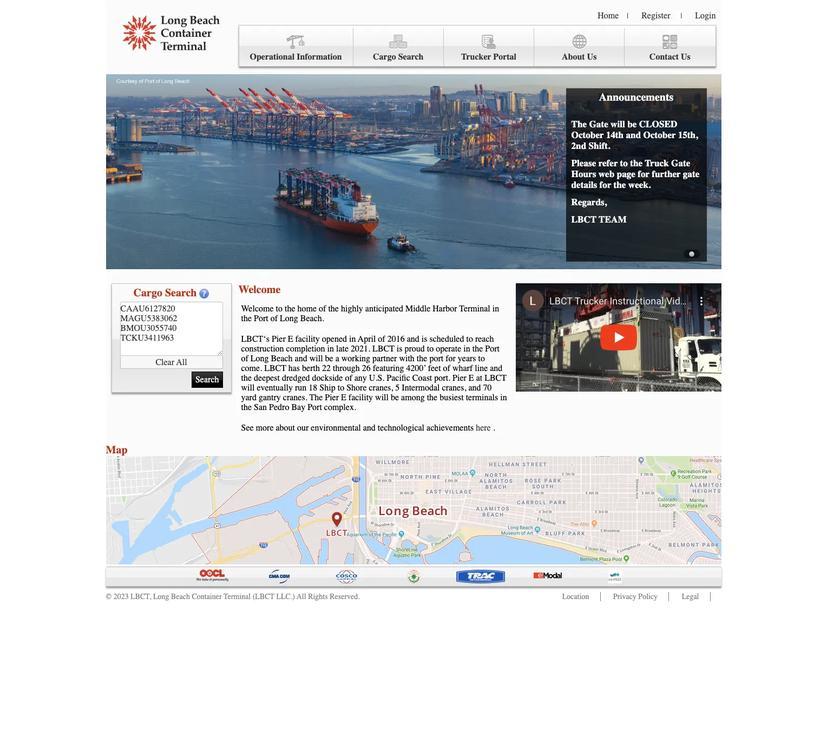 Task type: vqa. For each thing, say whether or not it's contained in the screenshot.
'Booking'
no



Task type: describe. For each thing, give the bounding box(es) containing it.
0 horizontal spatial search
[[165, 287, 197, 299]]

1 horizontal spatial for
[[600, 179, 612, 190]]

1 cranes, from the left
[[369, 383, 393, 393]]

see
[[241, 423, 254, 433]]

the up line
[[473, 344, 483, 354]]

the inside the gate will be closed october 14th and october 15th, 2nd shift.
[[572, 119, 587, 129]]

the inside lbct's pier e facility opened in april of 2016 and is scheduled to reach construction completion in late 2021.  lbct is proud to operate in the port of long beach and will be a working partner with the port for years to come.  lbct has berth 22 through 26 featuring 4200' feet of wharf line and the deepest dredged dockside of any u.s. pacific coast port. pier e at lbct will eventually run 18 ship to shore cranes, 5 intermodal cranes, and 70 yard gantry cranes. the pier e facility will be among the busiest terminals in the san pedro bay port complex.
[[310, 393, 323, 402]]

1 october from the left
[[572, 129, 604, 140]]

achievements
[[427, 423, 474, 433]]

.
[[493, 423, 495, 433]]

legal link
[[682, 592, 700, 601]]

the right among
[[427, 393, 438, 402]]

of right feet
[[443, 363, 451, 373]]

anticipated
[[366, 304, 404, 314]]

at
[[476, 373, 483, 383]]

5
[[396, 383, 400, 393]]

terminal inside welcome to the home of the highly anticipated middle harbor terminal in the port of long beach.
[[460, 304, 491, 314]]

policy
[[639, 592, 658, 601]]

2nd
[[572, 140, 587, 151]]

highly
[[341, 304, 363, 314]]

long inside welcome to the home of the highly anticipated middle harbor terminal in the port of long beach.
[[280, 314, 298, 323]]

1 | from the left
[[627, 11, 629, 21]]

all inside button
[[176, 357, 187, 367]]

2021.
[[351, 344, 371, 354]]

2 vertical spatial pier
[[325, 393, 339, 402]]

and right line
[[490, 363, 503, 373]]

to right proud
[[427, 344, 434, 354]]

years
[[458, 354, 476, 363]]

contact us
[[650, 52, 691, 62]]

pedro
[[269, 402, 289, 412]]

through
[[333, 363, 360, 373]]

us for contact us
[[681, 52, 691, 62]]

line
[[475, 363, 488, 373]]

dockside
[[312, 373, 343, 383]]

trucker portal
[[461, 52, 517, 62]]

0 vertical spatial pier
[[272, 334, 286, 344]]

home
[[298, 304, 317, 314]]

see more about our environmental and technological achievements here .
[[241, 423, 495, 433]]

feet
[[428, 363, 441, 373]]

2 vertical spatial long
[[153, 592, 169, 601]]

web
[[599, 168, 615, 179]]

closed
[[639, 119, 678, 129]]

come.
[[241, 363, 262, 373]]

operational information
[[250, 52, 342, 62]]

privacy policy
[[614, 592, 658, 601]]

cargo search inside menu bar
[[373, 52, 424, 62]]

port.
[[435, 373, 451, 383]]

with
[[399, 354, 415, 363]]

us for about us
[[587, 52, 597, 62]]

contact us link
[[625, 28, 716, 67]]

location link
[[563, 592, 590, 601]]

0 horizontal spatial cargo search
[[134, 287, 197, 299]]

the gate will be closed october 14th and october 15th, 2nd shift.
[[572, 119, 698, 151]]

in right late
[[349, 334, 356, 344]]

further
[[652, 168, 681, 179]]

here link
[[476, 423, 491, 433]]

shore
[[347, 383, 367, 393]]

port inside welcome to the home of the highly anticipated middle harbor terminal in the port of long beach.
[[254, 314, 269, 323]]

run
[[295, 383, 307, 393]]

middle
[[406, 304, 431, 314]]

refer
[[599, 158, 618, 168]]

among
[[401, 393, 425, 402]]

operational
[[250, 52, 295, 62]]

of down lbct's
[[241, 354, 249, 363]]

1 horizontal spatial is
[[422, 334, 428, 344]]

of left any
[[345, 373, 352, 383]]

complex.
[[324, 402, 356, 412]]

2 october from the left
[[644, 129, 676, 140]]

lbct left the has
[[264, 363, 286, 373]]

70
[[483, 383, 492, 393]]

welcome to the home of the highly anticipated middle harbor terminal in the port of long beach.
[[241, 304, 500, 323]]

to right years
[[479, 354, 485, 363]]

gantry
[[259, 393, 281, 402]]

and left technological
[[363, 423, 376, 433]]

of right home
[[319, 304, 326, 314]]

2 vertical spatial be
[[391, 393, 399, 402]]

announcements
[[599, 91, 674, 103]]

location
[[563, 592, 590, 601]]

beach inside lbct's pier e facility opened in april of 2016 and is scheduled to reach construction completion in late 2021.  lbct is proud to operate in the port of long beach and will be a working partner with the port for years to come.  lbct has berth 22 through 26 featuring 4200' feet of wharf line and the deepest dredged dockside of any u.s. pacific coast port. pier e at lbct will eventually run 18 ship to shore cranes, 5 intermodal cranes, and 70 yard gantry cranes. the pier e facility will be among the busiest terminals in the san pedro bay port complex.
[[271, 354, 293, 363]]

and up dredged
[[295, 354, 307, 363]]

technological
[[378, 423, 425, 433]]

rights
[[308, 592, 328, 601]]

(lbct
[[253, 592, 275, 601]]

register link
[[642, 11, 671, 21]]

lbct up the featuring
[[373, 344, 395, 354]]

about
[[276, 423, 295, 433]]

0 horizontal spatial terminal
[[224, 592, 251, 601]]

about us link
[[535, 28, 625, 67]]

any
[[355, 373, 367, 383]]

Enter container numbers and/ or booking numbers. text field
[[120, 302, 223, 356]]

0 horizontal spatial is
[[397, 344, 403, 354]]

and right '2016'
[[407, 334, 420, 344]]

bay
[[292, 402, 306, 412]]

gate inside the please refer to the truck gate hours web page for further gate details for the week.
[[672, 158, 691, 168]]

of up construction
[[271, 314, 278, 323]]

san
[[254, 402, 267, 412]]

login link
[[696, 11, 716, 21]]

gate inside the gate will be closed october 14th and october 15th, 2nd shift.
[[590, 119, 609, 129]]

22
[[322, 363, 331, 373]]

in inside welcome to the home of the highly anticipated middle harbor terminal in the port of long beach.
[[493, 304, 500, 314]]

trucker
[[461, 52, 492, 62]]

lbct right at
[[485, 373, 507, 383]]

team
[[599, 214, 627, 225]]

berth
[[302, 363, 320, 373]]

1 vertical spatial port
[[485, 344, 500, 354]]

lbct,
[[131, 592, 151, 601]]

will inside the gate will be closed october 14th and october 15th, 2nd shift.
[[611, 119, 626, 129]]

late
[[336, 344, 349, 354]]

wharf
[[453, 363, 473, 373]]

welcome for welcome
[[239, 283, 281, 296]]



Task type: locate. For each thing, give the bounding box(es) containing it.
2023
[[114, 592, 129, 601]]

the left san on the bottom of the page
[[241, 402, 252, 412]]

will left 5
[[375, 393, 389, 402]]

facility down beach.
[[295, 334, 320, 344]]

0 horizontal spatial cranes,
[[369, 383, 393, 393]]

the left truck
[[631, 158, 643, 168]]

1 vertical spatial facility
[[349, 393, 373, 402]]

to inside the please refer to the truck gate hours web page for further gate details for the week.
[[621, 158, 628, 168]]

facility
[[295, 334, 320, 344], [349, 393, 373, 402]]

will down 'come.'
[[241, 383, 255, 393]]

search inside cargo search link
[[398, 52, 424, 62]]

operate
[[436, 344, 462, 354]]

our
[[297, 423, 309, 433]]

terminal
[[460, 304, 491, 314], [224, 592, 251, 601]]

1 horizontal spatial be
[[391, 393, 399, 402]]

and left 70
[[469, 383, 481, 393]]

page
[[617, 168, 636, 179]]

in up 'reach'
[[493, 304, 500, 314]]

please refer to the truck gate hours web page for further gate details for the week.
[[572, 158, 700, 190]]

beach left container at the left bottom of the page
[[171, 592, 190, 601]]

1 vertical spatial cargo
[[134, 287, 162, 299]]

scheduled
[[430, 334, 464, 344]]

cargo inside menu bar
[[373, 52, 396, 62]]

menu bar containing operational information
[[239, 25, 716, 67]]

1 horizontal spatial e
[[341, 393, 347, 402]]

2 horizontal spatial for
[[638, 168, 650, 179]]

opened
[[322, 334, 347, 344]]

legal
[[682, 592, 700, 601]]

0 horizontal spatial facility
[[295, 334, 320, 344]]

for right details
[[600, 179, 612, 190]]

to inside welcome to the home of the highly anticipated middle harbor terminal in the port of long beach.
[[276, 304, 283, 314]]

partner
[[373, 354, 397, 363]]

| left login
[[681, 11, 683, 21]]

april
[[358, 334, 376, 344]]

port up lbct's
[[254, 314, 269, 323]]

be
[[628, 119, 637, 129], [325, 354, 333, 363], [391, 393, 399, 402]]

the left port at the top right of the page
[[417, 354, 428, 363]]

privacy
[[614, 592, 637, 601]]

clear all button
[[120, 356, 223, 369]]

be left closed
[[628, 119, 637, 129]]

0 vertical spatial terminal
[[460, 304, 491, 314]]

2 horizontal spatial be
[[628, 119, 637, 129]]

None submit
[[192, 372, 223, 388]]

cranes.
[[283, 393, 307, 402]]

all right clear
[[176, 357, 187, 367]]

u.s.
[[369, 373, 385, 383]]

pacific
[[387, 373, 410, 383]]

coast
[[413, 373, 432, 383]]

will left a
[[310, 354, 323, 363]]

please
[[572, 158, 597, 168]]

truck
[[645, 158, 669, 168]]

welcome
[[239, 283, 281, 296], [241, 304, 274, 314]]

be left among
[[391, 393, 399, 402]]

cargo search
[[373, 52, 424, 62], [134, 287, 197, 299]]

menu bar
[[239, 25, 716, 67]]

terminal right the "harbor"
[[460, 304, 491, 314]]

beach up dredged
[[271, 354, 293, 363]]

of left '2016'
[[378, 334, 385, 344]]

2 us from the left
[[681, 52, 691, 62]]

busiest
[[440, 393, 464, 402]]

port up line
[[485, 344, 500, 354]]

in left late
[[327, 344, 334, 354]]

0 horizontal spatial all
[[176, 357, 187, 367]]

long down lbct's
[[251, 354, 269, 363]]

more
[[256, 423, 274, 433]]

0 vertical spatial search
[[398, 52, 424, 62]]

0 horizontal spatial pier
[[272, 334, 286, 344]]

1 horizontal spatial terminal
[[460, 304, 491, 314]]

container
[[192, 592, 222, 601]]

be inside the gate will be closed october 14th and october 15th, 2nd shift.
[[628, 119, 637, 129]]

1 us from the left
[[587, 52, 597, 62]]

the left highly
[[328, 304, 339, 314]]

gate right truck
[[672, 158, 691, 168]]

0 vertical spatial the
[[572, 119, 587, 129]]

trucker portal link
[[444, 28, 535, 67]]

of
[[319, 304, 326, 314], [271, 314, 278, 323], [378, 334, 385, 344], [241, 354, 249, 363], [443, 363, 451, 373], [345, 373, 352, 383]]

0 horizontal spatial beach
[[171, 592, 190, 601]]

the up lbct's
[[241, 314, 252, 323]]

the right run
[[310, 393, 323, 402]]

long inside lbct's pier e facility opened in april of 2016 and is scheduled to reach construction completion in late 2021.  lbct is proud to operate in the port of long beach and will be a working partner with the port for years to come.  lbct has berth 22 through 26 featuring 4200' feet of wharf line and the deepest dredged dockside of any u.s. pacific coast port. pier e at lbct will eventually run 18 ship to shore cranes, 5 intermodal cranes, and 70 yard gantry cranes. the pier e facility will be among the busiest terminals in the san pedro bay port complex.
[[251, 354, 269, 363]]

lbct's
[[241, 334, 270, 344]]

terminal left "(lbct"
[[224, 592, 251, 601]]

the up 2nd
[[572, 119, 587, 129]]

4200'
[[406, 363, 426, 373]]

is left proud
[[397, 344, 403, 354]]

home link
[[598, 11, 619, 21]]

2 horizontal spatial port
[[485, 344, 500, 354]]

1 horizontal spatial long
[[251, 354, 269, 363]]

1 horizontal spatial us
[[681, 52, 691, 62]]

pier right lbct's
[[272, 334, 286, 344]]

featuring
[[373, 363, 404, 373]]

october up truck
[[644, 129, 676, 140]]

2016
[[388, 334, 405, 344]]

2 vertical spatial port
[[308, 402, 322, 412]]

information
[[297, 52, 342, 62]]

2 | from the left
[[681, 11, 683, 21]]

1 horizontal spatial port
[[308, 402, 322, 412]]

about us
[[562, 52, 597, 62]]

us right contact
[[681, 52, 691, 62]]

© 2023 lbct, long beach container terminal (lbct llc.) all rights reserved.
[[106, 592, 360, 601]]

1 horizontal spatial cargo search
[[373, 52, 424, 62]]

environmental
[[311, 423, 361, 433]]

lbct down regards,​
[[572, 214, 597, 225]]

0 vertical spatial beach
[[271, 354, 293, 363]]

0 vertical spatial cargo search
[[373, 52, 424, 62]]

0 horizontal spatial us
[[587, 52, 597, 62]]

1 horizontal spatial |
[[681, 11, 683, 21]]

0 horizontal spatial e
[[288, 334, 293, 344]]

pier right port.
[[453, 373, 467, 383]]

to left home
[[276, 304, 283, 314]]

pier down dockside
[[325, 393, 339, 402]]

1 vertical spatial the
[[310, 393, 323, 402]]

regards,​
[[572, 197, 607, 207]]

1 vertical spatial gate
[[672, 158, 691, 168]]

1 vertical spatial search
[[165, 287, 197, 299]]

long right "lbct,"
[[153, 592, 169, 601]]

©
[[106, 592, 112, 601]]

shift.
[[589, 140, 611, 151]]

port right bay
[[308, 402, 322, 412]]

yard
[[241, 393, 257, 402]]

cranes, down wharf at the top
[[442, 383, 467, 393]]

lbct's pier e facility opened in april of 2016 and is scheduled to reach construction completion in late 2021.  lbct is proud to operate in the port of long beach and will be a working partner with the port for years to come.  lbct has berth 22 through 26 featuring 4200' feet of wharf line and the deepest dredged dockside of any u.s. pacific coast port. pier e at lbct will eventually run 18 ship to shore cranes, 5 intermodal cranes, and 70 yard gantry cranes. the pier e facility will be among the busiest terminals in the san pedro bay port complex.
[[241, 334, 507, 412]]

cargo search link
[[354, 28, 444, 67]]

0 vertical spatial be
[[628, 119, 637, 129]]

0 horizontal spatial for
[[446, 354, 456, 363]]

in right operate
[[464, 344, 471, 354]]

for
[[638, 168, 650, 179], [600, 179, 612, 190], [446, 354, 456, 363]]

for right page
[[638, 168, 650, 179]]

is
[[422, 334, 428, 344], [397, 344, 403, 354]]

1 horizontal spatial facility
[[349, 393, 373, 402]]

be left a
[[325, 354, 333, 363]]

0 horizontal spatial be
[[325, 354, 333, 363]]

llc.)
[[276, 592, 295, 601]]

will down announcements
[[611, 119, 626, 129]]

to right ship
[[338, 383, 345, 393]]

intermodal
[[402, 383, 440, 393]]

0 horizontal spatial cargo
[[134, 287, 162, 299]]

the up yard
[[241, 373, 252, 383]]

0 vertical spatial long
[[280, 314, 298, 323]]

0 vertical spatial gate
[[590, 119, 609, 129]]

home
[[598, 11, 619, 21]]

the left week.
[[614, 179, 626, 190]]

1 horizontal spatial cargo
[[373, 52, 396, 62]]

1 horizontal spatial all
[[297, 592, 306, 601]]

october up please
[[572, 129, 604, 140]]

for inside lbct's pier e facility opened in april of 2016 and is scheduled to reach construction completion in late 2021.  lbct is proud to operate in the port of long beach and will be a working partner with the port for years to come.  lbct has berth 22 through 26 featuring 4200' feet of wharf line and the deepest dredged dockside of any u.s. pacific coast port. pier e at lbct will eventually run 18 ship to shore cranes, 5 intermodal cranes, and 70 yard gantry cranes. the pier e facility will be among the busiest terminals in the san pedro bay port complex.
[[446, 354, 456, 363]]

facility down any
[[349, 393, 373, 402]]

about
[[562, 52, 585, 62]]

0 vertical spatial welcome
[[239, 283, 281, 296]]

completion
[[286, 344, 325, 354]]

will
[[611, 119, 626, 129], [310, 354, 323, 363], [241, 383, 255, 393], [375, 393, 389, 402]]

e left shore at bottom left
[[341, 393, 347, 402]]

e left at
[[469, 373, 474, 383]]

1 horizontal spatial beach
[[271, 354, 293, 363]]

1 vertical spatial cargo search
[[134, 287, 197, 299]]

deepest
[[254, 373, 280, 383]]

2 vertical spatial e
[[341, 393, 347, 402]]

1 vertical spatial welcome
[[241, 304, 274, 314]]

lbct team
[[572, 214, 627, 225]]

cargo
[[373, 52, 396, 62], [134, 287, 162, 299]]

reserved.
[[330, 592, 360, 601]]

is left scheduled
[[422, 334, 428, 344]]

in right 70
[[501, 393, 507, 402]]

clear
[[156, 357, 174, 367]]

all right llc.)
[[297, 592, 306, 601]]

1 horizontal spatial search
[[398, 52, 424, 62]]

0 vertical spatial cargo
[[373, 52, 396, 62]]

terminals
[[466, 393, 498, 402]]

e up the has
[[288, 334, 293, 344]]

0 horizontal spatial gate
[[590, 119, 609, 129]]

lbct
[[572, 214, 597, 225], [373, 344, 395, 354], [264, 363, 286, 373], [485, 373, 507, 383]]

operational information link
[[239, 28, 354, 67]]

1 horizontal spatial gate
[[672, 158, 691, 168]]

0 horizontal spatial |
[[627, 11, 629, 21]]

has
[[289, 363, 300, 373]]

0 horizontal spatial october
[[572, 129, 604, 140]]

0 horizontal spatial port
[[254, 314, 269, 323]]

0 horizontal spatial the
[[310, 393, 323, 402]]

1 horizontal spatial october
[[644, 129, 676, 140]]

1 vertical spatial beach
[[171, 592, 190, 601]]

harbor
[[433, 304, 457, 314]]

2 cranes, from the left
[[442, 383, 467, 393]]

the left home
[[285, 304, 295, 314]]

privacy policy link
[[614, 592, 658, 601]]

clear all
[[156, 357, 187, 367]]

portal
[[494, 52, 517, 62]]

in
[[493, 304, 500, 314], [349, 334, 356, 344], [327, 344, 334, 354], [464, 344, 471, 354], [501, 393, 507, 402]]

1 horizontal spatial the
[[572, 119, 587, 129]]

1 horizontal spatial cranes,
[[442, 383, 467, 393]]

2 horizontal spatial pier
[[453, 373, 467, 383]]

welcome inside welcome to the home of the highly anticipated middle harbor terminal in the port of long beach.
[[241, 304, 274, 314]]

2 horizontal spatial e
[[469, 373, 474, 383]]

1 vertical spatial be
[[325, 354, 333, 363]]

2 horizontal spatial long
[[280, 314, 298, 323]]

a
[[336, 354, 339, 363]]

1 vertical spatial long
[[251, 354, 269, 363]]

1 vertical spatial pier
[[453, 373, 467, 383]]

long left beach.
[[280, 314, 298, 323]]

0 vertical spatial facility
[[295, 334, 320, 344]]

welcome for welcome to the home of the highly anticipated middle harbor terminal in the port of long beach.
[[241, 304, 274, 314]]

proud
[[405, 344, 425, 354]]

0 horizontal spatial long
[[153, 592, 169, 601]]

details
[[572, 179, 598, 190]]

1 horizontal spatial pier
[[325, 393, 339, 402]]

1 vertical spatial all
[[297, 592, 306, 601]]

1 vertical spatial terminal
[[224, 592, 251, 601]]

construction
[[241, 344, 284, 354]]

us right about
[[587, 52, 597, 62]]

1 vertical spatial e
[[469, 373, 474, 383]]

to left 'reach'
[[467, 334, 473, 344]]

0 vertical spatial port
[[254, 314, 269, 323]]

gate
[[683, 168, 700, 179]]

| right home
[[627, 11, 629, 21]]

to right refer
[[621, 158, 628, 168]]

for right port at the top right of the page
[[446, 354, 456, 363]]

0 vertical spatial e
[[288, 334, 293, 344]]

0 vertical spatial all
[[176, 357, 187, 367]]

gate up shift.
[[590, 119, 609, 129]]

port
[[254, 314, 269, 323], [485, 344, 500, 354], [308, 402, 322, 412]]

beach.
[[301, 314, 324, 323]]

cranes, left 5
[[369, 383, 393, 393]]



